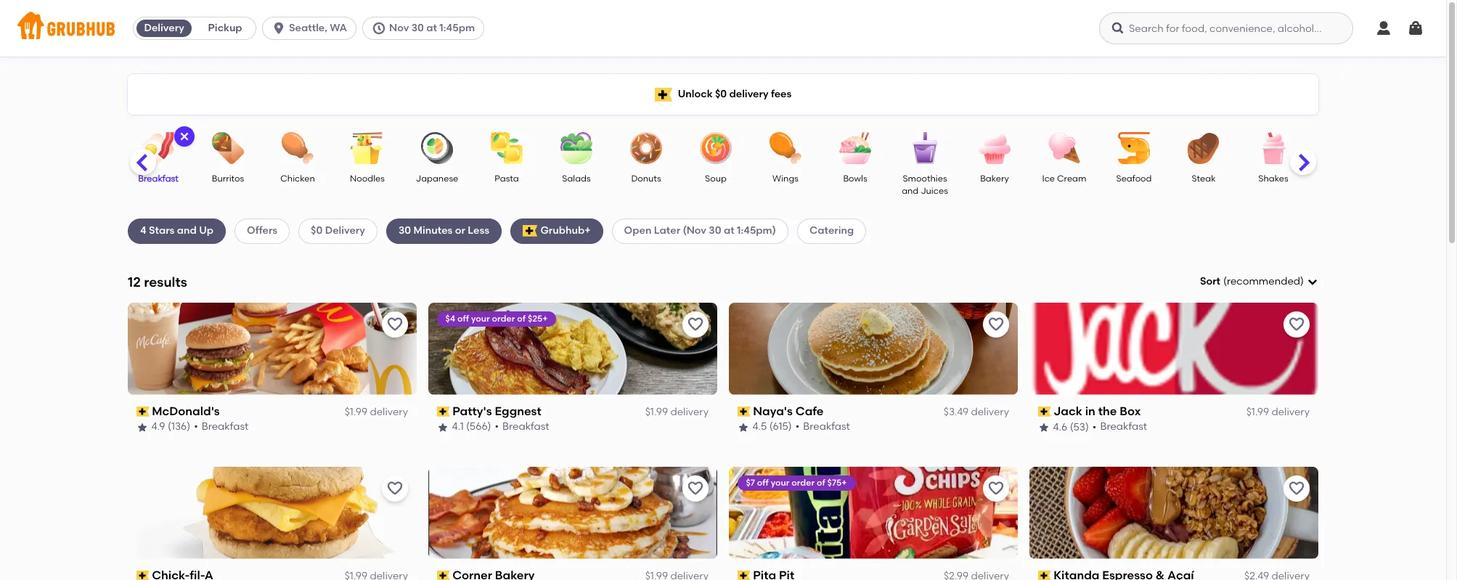 Task type: vqa. For each thing, say whether or not it's contained in the screenshot.


Task type: locate. For each thing, give the bounding box(es) containing it.
open
[[624, 225, 652, 237]]

off for $7
[[757, 477, 769, 488]]

3 $1.99 delivery from the left
[[1246, 406, 1310, 418]]

0 vertical spatial grubhub plus flag logo image
[[655, 87, 672, 101]]

1 vertical spatial delivery
[[325, 225, 365, 237]]

2 • breakfast from the left
[[495, 421, 550, 433]]

)
[[1300, 275, 1304, 288]]

svg image left the nov
[[372, 21, 386, 36]]

fees
[[771, 88, 792, 100]]

ice cream image
[[1039, 132, 1090, 164]]

$3.49
[[944, 406, 969, 418]]

save this restaurant button for jack in the box logo
[[1284, 311, 1310, 337]]

your
[[472, 313, 490, 324], [771, 477, 790, 488]]

star icon image for jack in the box
[[1038, 421, 1050, 433]]

1 • breakfast from the left
[[194, 421, 249, 433]]

steak image
[[1178, 132, 1229, 164]]

delivery left the pickup on the top
[[144, 22, 184, 34]]

breakfast for patty's eggnest
[[503, 421, 550, 433]]

breakfast down eggnest
[[503, 421, 550, 433]]

subscription pass image
[[1038, 407, 1051, 417], [136, 571, 149, 580], [437, 571, 450, 580], [1038, 571, 1051, 580]]

2 horizontal spatial $1.99 delivery
[[1246, 406, 1310, 418]]

subscription pass image for patty's eggnest
[[437, 407, 450, 417]]

grubhub+
[[540, 225, 591, 237]]

at left 1:45pm)
[[724, 225, 734, 237]]

cafe
[[796, 404, 824, 418]]

subscription pass image for kitanda espresso & açaí logo
[[1038, 571, 1051, 580]]

save this restaurant image for naya's cafe logo
[[987, 316, 1005, 333]]

delivery for naya's cafe
[[971, 406, 1009, 418]]

seattle, wa
[[289, 22, 347, 34]]

pasta
[[495, 174, 519, 184]]

shakes image
[[1248, 132, 1299, 164]]

star icon image left 4.9 on the bottom left of page
[[136, 421, 148, 433]]

save this restaurant image
[[386, 316, 404, 333], [987, 316, 1005, 333], [987, 480, 1005, 497], [1288, 480, 1305, 497]]

steak
[[1192, 174, 1216, 184]]

1 vertical spatial your
[[771, 477, 790, 488]]

1 vertical spatial and
[[177, 225, 197, 237]]

30 inside button
[[411, 22, 424, 34]]

$1.99 for jack in the box
[[1246, 406, 1269, 418]]

grubhub plus flag logo image for unlock $0 delivery fees
[[655, 87, 672, 101]]

0 horizontal spatial grubhub plus flag logo image
[[523, 225, 537, 237]]

• breakfast
[[194, 421, 249, 433], [495, 421, 550, 433], [796, 421, 850, 433], [1093, 421, 1147, 433]]

breakfast for jack in the box
[[1100, 421, 1147, 433]]

save this restaurant image for corner bakery logo
[[687, 480, 704, 497]]

up
[[199, 225, 213, 237]]

of left $25+
[[517, 313, 526, 324]]

$1.99 for patty's eggnest
[[645, 406, 668, 418]]

star icon image left 4.1
[[437, 421, 449, 433]]

0 horizontal spatial $1.99
[[345, 406, 367, 418]]

breakfast image
[[133, 132, 184, 164]]

1 horizontal spatial and
[[902, 186, 919, 196]]

save this restaurant button
[[382, 311, 408, 337], [682, 311, 709, 337], [983, 311, 1009, 337], [1284, 311, 1310, 337], [382, 475, 408, 501], [682, 475, 709, 501], [983, 475, 1009, 501], [1284, 475, 1310, 501]]

1 horizontal spatial order
[[792, 477, 815, 488]]

delivery
[[144, 22, 184, 34], [325, 225, 365, 237]]

svg image inside the nov 30 at 1:45pm button
[[372, 21, 386, 36]]

save this restaurant image
[[687, 316, 704, 333], [1288, 316, 1305, 333], [386, 480, 404, 497], [687, 480, 704, 497]]

your for $4
[[472, 313, 490, 324]]

soup image
[[690, 132, 741, 164]]

delivery down noodles
[[325, 225, 365, 237]]

pita pit logo image
[[729, 467, 1018, 559]]

12 results
[[128, 273, 187, 290]]

breakfast down cafe
[[803, 421, 850, 433]]

breakfast down 'mcdonald's'
[[202, 421, 249, 433]]

1 horizontal spatial of
[[817, 477, 826, 488]]

• breakfast down cafe
[[796, 421, 850, 433]]

1:45pm)
[[737, 225, 776, 237]]

$1.99 delivery for jack in the box
[[1246, 406, 1310, 418]]

0 horizontal spatial svg image
[[179, 131, 190, 142]]

30
[[411, 22, 424, 34], [399, 225, 411, 237], [709, 225, 721, 237]]

and left up
[[177, 225, 197, 237]]

your right the $4
[[472, 313, 490, 324]]

eggnest
[[495, 404, 542, 418]]

0 horizontal spatial $1.99 delivery
[[345, 406, 408, 418]]

0 vertical spatial of
[[517, 313, 526, 324]]

svg image left burritos image
[[179, 131, 190, 142]]

4 • breakfast from the left
[[1093, 421, 1147, 433]]

at
[[426, 22, 437, 34], [724, 225, 734, 237]]

delivery
[[729, 88, 768, 100], [370, 406, 408, 418], [670, 406, 709, 418], [971, 406, 1009, 418], [1272, 406, 1310, 418]]

save this restaurant button for naya's cafe logo
[[983, 311, 1009, 337]]

open later (nov 30 at 1:45pm)
[[624, 225, 776, 237]]

$0 right 'unlock'
[[715, 88, 727, 100]]

japanese image
[[412, 132, 462, 164]]

breakfast for naya's cafe
[[803, 421, 850, 433]]

grubhub plus flag logo image left grubhub+
[[523, 225, 537, 237]]

$0
[[715, 88, 727, 100], [311, 225, 323, 237]]

0 vertical spatial order
[[492, 313, 515, 324]]

1 horizontal spatial off
[[757, 477, 769, 488]]

0 horizontal spatial your
[[472, 313, 490, 324]]

svg image for nov 30 at 1:45pm
[[372, 21, 386, 36]]

none field containing sort
[[1200, 274, 1318, 289]]

off
[[458, 313, 469, 324], [757, 477, 769, 488]]

of for $75+
[[817, 477, 826, 488]]

subscription pass image for chick-fil-a logo
[[136, 571, 149, 580]]

• down patty's eggnest
[[495, 421, 499, 433]]

(615)
[[770, 421, 792, 433]]

• for jack in the box
[[1093, 421, 1097, 433]]

3 star icon image from the left
[[738, 421, 749, 433]]

of
[[517, 313, 526, 324], [817, 477, 826, 488]]

star icon image for patty's eggnest
[[437, 421, 449, 433]]

• breakfast down eggnest
[[495, 421, 550, 433]]

• breakfast down the box
[[1093, 421, 1147, 433]]

svg image
[[1375, 20, 1392, 37], [1407, 20, 1424, 37], [1111, 21, 1125, 36], [1307, 276, 1318, 288]]

save this restaurant button for kitanda espresso & açaí logo
[[1284, 475, 1310, 501]]

4.1 (566)
[[452, 421, 491, 433]]

(566)
[[466, 421, 491, 433]]

star icon image left 4.6
[[1038, 421, 1050, 433]]

breakfast for mcdonald's
[[202, 421, 249, 433]]

svg image for seattle, wa
[[272, 21, 286, 36]]

seafood image
[[1109, 132, 1159, 164]]

svg image inside seattle, wa button
[[272, 21, 286, 36]]

1 horizontal spatial $1.99
[[645, 406, 668, 418]]

0 horizontal spatial $0
[[311, 225, 323, 237]]

4.6
[[1053, 421, 1068, 433]]

order
[[492, 313, 515, 324], [792, 477, 815, 488]]

save this restaurant button for mcdonald's logo on the bottom of page
[[382, 311, 408, 337]]

1 vertical spatial grubhub plus flag logo image
[[523, 225, 537, 237]]

1 horizontal spatial $0
[[715, 88, 727, 100]]

off right the $4
[[458, 313, 469, 324]]

star icon image left 4.5
[[738, 421, 749, 433]]

order for $75+
[[792, 477, 815, 488]]

1 $1.99 delivery from the left
[[345, 406, 408, 418]]

1 horizontal spatial your
[[771, 477, 790, 488]]

1 vertical spatial $0
[[311, 225, 323, 237]]

$0 delivery
[[311, 225, 365, 237]]

breakfast down the box
[[1100, 421, 1147, 433]]

• right (615)
[[796, 421, 800, 433]]

• right '(136)'
[[194, 421, 198, 433]]

subscription pass image
[[136, 407, 149, 417], [437, 407, 450, 417], [738, 407, 750, 417], [738, 571, 750, 580]]

$1.99 for mcdonald's
[[345, 406, 367, 418]]

1 horizontal spatial svg image
[[272, 21, 286, 36]]

0 vertical spatial off
[[458, 313, 469, 324]]

delivery inside button
[[144, 22, 184, 34]]

0 vertical spatial $0
[[715, 88, 727, 100]]

0 horizontal spatial off
[[458, 313, 469, 324]]

breakfast
[[138, 174, 178, 184], [202, 421, 249, 433], [503, 421, 550, 433], [803, 421, 850, 433], [1100, 421, 1147, 433]]

4.9 (136)
[[152, 421, 191, 433]]

0 horizontal spatial delivery
[[144, 22, 184, 34]]

0 vertical spatial and
[[902, 186, 919, 196]]

$3.49 delivery
[[944, 406, 1009, 418]]

2 • from the left
[[495, 421, 499, 433]]

of left $75+ on the right
[[817, 477, 826, 488]]

save this restaurant button for corner bakery logo
[[682, 475, 709, 501]]

patty's
[[453, 404, 492, 418]]

1 horizontal spatial at
[[724, 225, 734, 237]]

30 left "minutes"
[[399, 225, 411, 237]]

smoothies
[[903, 174, 947, 184]]

$1.99 delivery
[[345, 406, 408, 418], [645, 406, 709, 418], [1246, 406, 1310, 418]]

1 $1.99 from the left
[[345, 406, 367, 418]]

2 horizontal spatial svg image
[[372, 21, 386, 36]]

and inside smoothies and juices
[[902, 186, 919, 196]]

and
[[902, 186, 919, 196], [177, 225, 197, 237]]

3 $1.99 from the left
[[1246, 406, 1269, 418]]

$4 off your order of $25+
[[446, 313, 548, 324]]

1 vertical spatial off
[[757, 477, 769, 488]]

1 vertical spatial at
[[724, 225, 734, 237]]

0 horizontal spatial of
[[517, 313, 526, 324]]

3 • breakfast from the left
[[796, 421, 850, 433]]

svg image left seattle,
[[272, 21, 286, 36]]

ice
[[1042, 174, 1055, 184]]

and down smoothies
[[902, 186, 919, 196]]

• right (53)
[[1093, 421, 1097, 433]]

wraps image
[[1318, 132, 1368, 164]]

1 • from the left
[[194, 421, 198, 433]]

1 vertical spatial order
[[792, 477, 815, 488]]

at inside button
[[426, 22, 437, 34]]

2 star icon image from the left
[[437, 421, 449, 433]]

save this restaurant image for jack in the box logo
[[1288, 316, 1305, 333]]

• breakfast down 'mcdonald's'
[[194, 421, 249, 433]]

in
[[1085, 404, 1096, 418]]

svg image inside field
[[1307, 276, 1318, 288]]

order left $25+
[[492, 313, 515, 324]]

star icon image for mcdonald's
[[136, 421, 148, 433]]

juices
[[921, 186, 948, 196]]

• breakfast for patty's eggnest
[[495, 421, 550, 433]]

•
[[194, 421, 198, 433], [495, 421, 499, 433], [796, 421, 800, 433], [1093, 421, 1097, 433]]

your right $7
[[771, 477, 790, 488]]

1 vertical spatial of
[[817, 477, 826, 488]]

patty's eggnest logo image
[[428, 303, 717, 395]]

naya's cafe logo image
[[729, 303, 1018, 395]]

30 right the nov
[[411, 22, 424, 34]]

4 star icon image from the left
[[1038, 421, 1050, 433]]

order left $75+ on the right
[[792, 477, 815, 488]]

wa
[[330, 22, 347, 34]]

at left 1:45pm
[[426, 22, 437, 34]]

None field
[[1200, 274, 1318, 289]]

0 horizontal spatial order
[[492, 313, 515, 324]]

0 vertical spatial at
[[426, 22, 437, 34]]

0 horizontal spatial at
[[426, 22, 437, 34]]

stars
[[149, 225, 175, 237]]

chicken
[[280, 174, 315, 184]]

off right $7
[[757, 477, 769, 488]]

4 • from the left
[[1093, 421, 1097, 433]]

3 • from the left
[[796, 421, 800, 433]]

star icon image
[[136, 421, 148, 433], [437, 421, 449, 433], [738, 421, 749, 433], [1038, 421, 1050, 433]]

2 $1.99 delivery from the left
[[645, 406, 709, 418]]

2 horizontal spatial $1.99
[[1246, 406, 1269, 418]]

0 vertical spatial delivery
[[144, 22, 184, 34]]

save this restaurant image for mcdonald's logo on the bottom of page
[[386, 316, 404, 333]]

svg image
[[272, 21, 286, 36], [372, 21, 386, 36], [179, 131, 190, 142]]

soup
[[705, 174, 727, 184]]

30 minutes or less
[[399, 225, 489, 237]]

delivery for patty's eggnest
[[670, 406, 709, 418]]

1 star icon image from the left
[[136, 421, 148, 433]]

0 vertical spatial your
[[472, 313, 490, 324]]

mcdonald's
[[152, 404, 220, 418]]

2 $1.99 from the left
[[645, 406, 668, 418]]

grubhub plus flag logo image left 'unlock'
[[655, 87, 672, 101]]

1 horizontal spatial $1.99 delivery
[[645, 406, 709, 418]]

jack in the box logo image
[[1029, 303, 1318, 395]]

$0 right offers
[[311, 225, 323, 237]]

1 horizontal spatial grubhub plus flag logo image
[[655, 87, 672, 101]]

$1.99
[[345, 406, 367, 418], [645, 406, 668, 418], [1246, 406, 1269, 418]]

catering
[[809, 225, 854, 237]]

$7 off your order of $75+
[[746, 477, 847, 488]]

grubhub plus flag logo image
[[655, 87, 672, 101], [523, 225, 537, 237]]



Task type: describe. For each thing, give the bounding box(es) containing it.
(136)
[[168, 421, 191, 433]]

nov 30 at 1:45pm
[[389, 22, 475, 34]]

subscription pass image for mcdonald's
[[136, 407, 149, 417]]

4.9
[[152, 421, 166, 433]]

bowls
[[843, 174, 867, 184]]

bowls image
[[830, 132, 881, 164]]

jack in the box
[[1054, 404, 1141, 418]]

seattle, wa button
[[262, 17, 362, 40]]

4.5 (615)
[[753, 421, 792, 433]]

• for patty's eggnest
[[495, 421, 499, 433]]

delivery button
[[134, 17, 195, 40]]

main navigation navigation
[[0, 0, 1446, 57]]

corner bakery logo image
[[428, 467, 717, 559]]

unlock $0 delivery fees
[[678, 88, 792, 100]]

of for $25+
[[517, 313, 526, 324]]

salads
[[562, 174, 591, 184]]

seafood
[[1116, 174, 1152, 184]]

later
[[654, 225, 680, 237]]

4.6 (53)
[[1053, 421, 1089, 433]]

ice cream
[[1042, 174, 1086, 184]]

jack
[[1054, 404, 1083, 418]]

results
[[144, 273, 187, 290]]

save this restaurant image for kitanda espresso & açaí logo
[[1288, 480, 1305, 497]]

chicken image
[[272, 132, 323, 164]]

$4
[[446, 313, 456, 324]]

$75+
[[828, 477, 847, 488]]

off for $4
[[458, 313, 469, 324]]

noodles
[[350, 174, 385, 184]]

japanese
[[416, 174, 458, 184]]

save this restaurant image for chick-fil-a logo
[[386, 480, 404, 497]]

unlock
[[678, 88, 713, 100]]

sort ( recommended )
[[1200, 275, 1304, 288]]

$7
[[746, 477, 755, 488]]

delivery for jack in the box
[[1272, 406, 1310, 418]]

smoothies and juices image
[[899, 132, 950, 164]]

0 horizontal spatial and
[[177, 225, 197, 237]]

• for naya's cafe
[[796, 421, 800, 433]]

4.5
[[753, 421, 767, 433]]

mcdonald's logo image
[[128, 303, 417, 395]]

smoothies and juices
[[902, 174, 948, 196]]

• breakfast for mcdonald's
[[194, 421, 249, 433]]

wings
[[773, 174, 798, 184]]

pickup button
[[195, 17, 256, 40]]

bakery
[[980, 174, 1009, 184]]

pickup
[[208, 22, 242, 34]]

shakes
[[1258, 174, 1288, 184]]

burritos
[[212, 174, 244, 184]]

(nov
[[683, 225, 706, 237]]

subscription pass image for corner bakery logo
[[437, 571, 450, 580]]

star icon image for naya's cafe
[[738, 421, 749, 433]]

bakery image
[[969, 132, 1020, 164]]

nov
[[389, 22, 409, 34]]

breakfast down the breakfast image
[[138, 174, 178, 184]]

naya's
[[753, 404, 793, 418]]

12
[[128, 273, 141, 290]]

(
[[1223, 275, 1227, 288]]

$25+
[[528, 313, 548, 324]]

recommended
[[1227, 275, 1300, 288]]

Search for food, convenience, alcohol... search field
[[1099, 12, 1353, 44]]

• for mcdonald's
[[194, 421, 198, 433]]

order for $25+
[[492, 313, 515, 324]]

(53)
[[1070, 421, 1089, 433]]

less
[[468, 225, 489, 237]]

seattle,
[[289, 22, 327, 34]]

grubhub plus flag logo image for grubhub+
[[523, 225, 537, 237]]

4.1
[[452, 421, 464, 433]]

wings image
[[760, 132, 811, 164]]

4
[[140, 225, 146, 237]]

naya's cafe
[[753, 404, 824, 418]]

save this restaurant button for chick-fil-a logo
[[382, 475, 408, 501]]

patty's eggnest
[[453, 404, 542, 418]]

subscription pass image for naya's cafe
[[738, 407, 750, 417]]

chick-fil-a logo image
[[128, 467, 417, 559]]

pasta image
[[481, 132, 532, 164]]

nov 30 at 1:45pm button
[[362, 17, 490, 40]]

donuts image
[[621, 132, 672, 164]]

• breakfast for naya's cafe
[[796, 421, 850, 433]]

4 stars and up
[[140, 225, 213, 237]]

offers
[[247, 225, 277, 237]]

minutes
[[413, 225, 453, 237]]

delivery for mcdonald's
[[370, 406, 408, 418]]

1 horizontal spatial delivery
[[325, 225, 365, 237]]

sort
[[1200, 275, 1220, 288]]

$1.99 delivery for mcdonald's
[[345, 406, 408, 418]]

box
[[1120, 404, 1141, 418]]

donuts
[[631, 174, 661, 184]]

kitanda espresso & açaí logo image
[[1029, 467, 1318, 559]]

30 right the (nov
[[709, 225, 721, 237]]

noodles image
[[342, 132, 393, 164]]

salads image
[[551, 132, 602, 164]]

the
[[1099, 404, 1117, 418]]

$1.99 delivery for patty's eggnest
[[645, 406, 709, 418]]

cream
[[1057, 174, 1086, 184]]

burritos image
[[203, 132, 253, 164]]

1:45pm
[[439, 22, 475, 34]]

your for $7
[[771, 477, 790, 488]]

• breakfast for jack in the box
[[1093, 421, 1147, 433]]

or
[[455, 225, 465, 237]]



